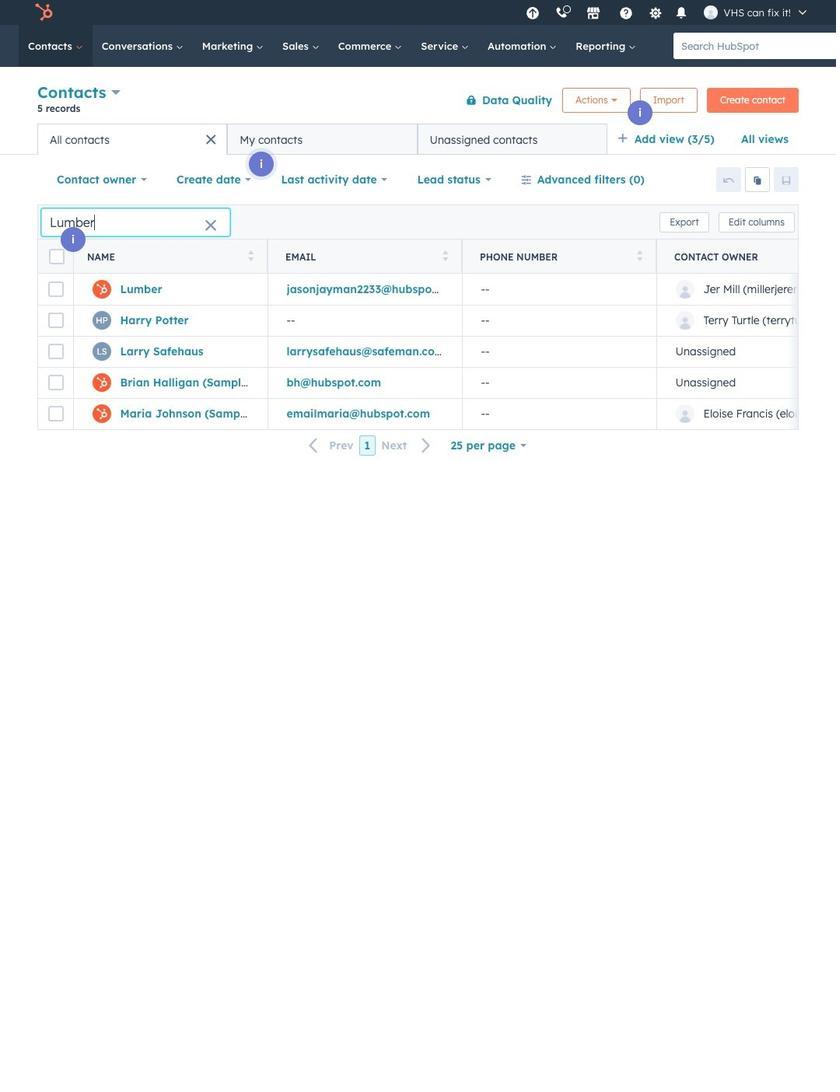 Task type: locate. For each thing, give the bounding box(es) containing it.
2 horizontal spatial press to sort. element
[[637, 250, 643, 263]]

0 horizontal spatial press to sort. element
[[248, 250, 254, 263]]

0 horizontal spatial press to sort. image
[[248, 250, 254, 261]]

press to sort. element
[[248, 250, 254, 263], [442, 250, 448, 263], [637, 250, 643, 263]]

1 horizontal spatial press to sort. image
[[637, 250, 643, 261]]

2 press to sort. element from the left
[[442, 250, 448, 263]]

1 press to sort. element from the left
[[248, 250, 254, 263]]

menu
[[518, 0, 818, 25]]

3 press to sort. element from the left
[[637, 250, 643, 263]]

Search name, phone, email addresses, or company search field
[[41, 208, 230, 236]]

2 press to sort. image from the left
[[637, 250, 643, 261]]

1 press to sort. image from the left
[[248, 250, 254, 261]]

press to sort. image
[[248, 250, 254, 261], [637, 250, 643, 261]]

pagination navigation
[[300, 436, 441, 456]]

banner
[[37, 80, 799, 124]]

Search HubSpot search field
[[674, 33, 837, 59]]

1 horizontal spatial press to sort. element
[[442, 250, 448, 263]]



Task type: describe. For each thing, give the bounding box(es) containing it.
press to sort. image for third press to sort. "element" from right
[[248, 250, 254, 261]]

jacob simon image
[[704, 5, 718, 19]]

marketplaces image
[[586, 7, 600, 21]]

clear input image
[[205, 220, 217, 232]]

press to sort. image
[[442, 250, 448, 261]]

press to sort. image for first press to sort. "element" from the right
[[637, 250, 643, 261]]



Task type: vqa. For each thing, say whether or not it's contained in the screenshot.
banner
yes



